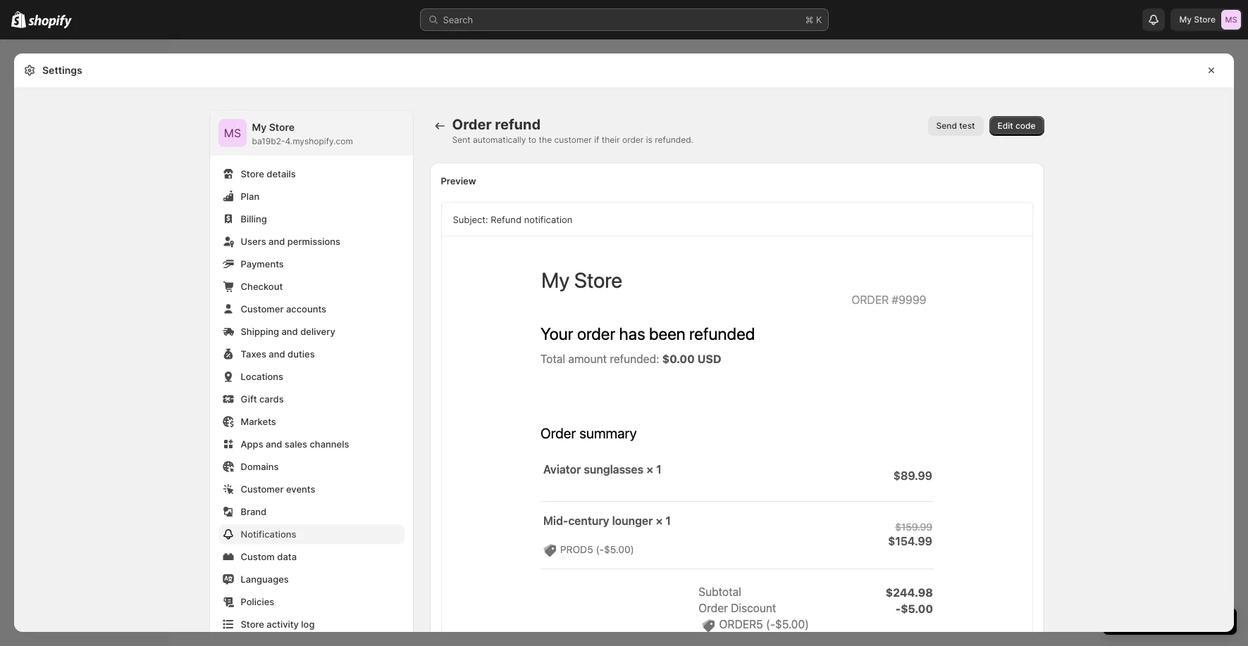 Task type: describe. For each thing, give the bounding box(es) containing it.
home
[[34, 55, 60, 66]]

order
[[452, 116, 492, 133]]

refund
[[495, 116, 541, 133]]

k
[[816, 14, 822, 25]]

customer accounts link
[[218, 300, 404, 319]]

languages link
[[218, 570, 404, 590]]

automatically
[[473, 135, 526, 145]]

accounts
[[286, 304, 326, 315]]

notifications
[[241, 529, 296, 541]]

checkout
[[241, 281, 283, 292]]

channels
[[310, 439, 349, 450]]

ba19b2-
[[252, 136, 285, 147]]

languages
[[241, 574, 289, 586]]

billing
[[241, 214, 267, 225]]

billing link
[[218, 209, 404, 229]]

search
[[443, 14, 473, 25]]

and for permissions
[[269, 236, 285, 247]]

store inside "my store ba19b2-4.myshopify.com"
[[269, 121, 295, 133]]

settings
[[42, 64, 82, 76]]

checkout link
[[218, 277, 404, 297]]

brand link
[[218, 502, 404, 522]]

policies
[[241, 597, 274, 608]]

custom
[[241, 552, 275, 563]]

and for sales
[[266, 439, 282, 450]]

settings dialog
[[14, 54, 1234, 647]]

payments link
[[218, 254, 404, 274]]

events
[[286, 484, 315, 495]]

domains
[[241, 462, 279, 473]]

apps
[[241, 439, 263, 450]]

cards
[[259, 394, 284, 405]]

store activity log
[[241, 619, 315, 631]]

shipping
[[241, 326, 279, 338]]

my store ba19b2-4.myshopify.com
[[252, 121, 353, 147]]

send test
[[936, 121, 975, 131]]

customer for customer events
[[241, 484, 284, 495]]

custom data link
[[218, 548, 404, 567]]

shop settings menu element
[[210, 111, 413, 643]]

taxes and duties link
[[218, 345, 404, 364]]

shopify image
[[11, 11, 26, 28]]

store activity log link
[[218, 615, 404, 635]]

users and permissions
[[241, 236, 340, 247]]

gift
[[241, 394, 257, 405]]

data
[[277, 552, 297, 563]]

shipping and delivery link
[[218, 322, 404, 342]]

locations link
[[218, 367, 404, 387]]

customer for customer accounts
[[241, 304, 284, 315]]

plan link
[[218, 187, 404, 206]]

log
[[301, 619, 315, 631]]

apps and sales channels
[[241, 439, 349, 450]]

customer events
[[241, 484, 315, 495]]

store details link
[[218, 164, 404, 184]]

customer accounts
[[241, 304, 326, 315]]

and for delivery
[[281, 326, 298, 338]]

custom data
[[241, 552, 297, 563]]

brand
[[241, 507, 267, 518]]

⌘ k
[[805, 14, 822, 25]]

store details
[[241, 168, 296, 180]]

refund
[[491, 214, 522, 225]]

permissions
[[287, 236, 340, 247]]

edit
[[998, 121, 1013, 131]]

their
[[602, 135, 620, 145]]

locations
[[241, 371, 283, 383]]



Task type: locate. For each thing, give the bounding box(es) containing it.
ms button
[[218, 119, 246, 147]]

and right users
[[269, 236, 285, 247]]

duties
[[288, 349, 315, 360]]

customer down domains
[[241, 484, 284, 495]]

shipping and delivery
[[241, 326, 335, 338]]

my store image left ba19b2-
[[218, 119, 246, 147]]

customer
[[241, 304, 284, 315], [241, 484, 284, 495]]

notifications link
[[218, 525, 404, 545]]

my for my store ba19b2-4.myshopify.com
[[252, 121, 267, 133]]

send
[[936, 121, 957, 131]]

details
[[267, 168, 296, 180]]

1 customer from the top
[[241, 304, 284, 315]]

refunded.
[[655, 135, 693, 145]]

0 vertical spatial my store image
[[1221, 10, 1241, 30]]

0 vertical spatial my
[[1179, 14, 1192, 25]]

gift cards link
[[218, 390, 404, 409]]

if
[[594, 135, 599, 145]]

1 horizontal spatial my store image
[[1221, 10, 1241, 30]]

notification
[[524, 214, 573, 225]]

customer
[[554, 135, 592, 145]]

⌘
[[805, 14, 814, 25]]

markets
[[241, 417, 276, 428]]

to
[[528, 135, 536, 145]]

payments
[[241, 259, 284, 270]]

store
[[1194, 14, 1216, 25], [269, 121, 295, 133], [241, 168, 264, 180], [241, 619, 264, 631]]

home link
[[8, 51, 161, 70]]

1 vertical spatial customer
[[241, 484, 284, 495]]

customer events link
[[218, 480, 404, 500]]

send test button
[[928, 116, 983, 136]]

1 horizontal spatial my
[[1179, 14, 1192, 25]]

taxes
[[241, 349, 266, 360]]

my store image inside "shop settings menu" element
[[218, 119, 246, 147]]

order
[[622, 135, 644, 145]]

my
[[1179, 14, 1192, 25], [252, 121, 267, 133]]

customer inside "link"
[[241, 484, 284, 495]]

2 customer from the top
[[241, 484, 284, 495]]

my inside "my store ba19b2-4.myshopify.com"
[[252, 121, 267, 133]]

taxes and duties
[[241, 349, 315, 360]]

shopify image
[[28, 15, 72, 29]]

0 horizontal spatial my
[[252, 121, 267, 133]]

policies link
[[218, 593, 404, 612]]

preview
[[441, 175, 476, 187]]

1 vertical spatial my store image
[[218, 119, 246, 147]]

0 horizontal spatial my store image
[[218, 119, 246, 147]]

0 vertical spatial customer
[[241, 304, 284, 315]]

and
[[269, 236, 285, 247], [281, 326, 298, 338], [269, 349, 285, 360], [266, 439, 282, 450]]

customer down checkout
[[241, 304, 284, 315]]

my store
[[1179, 14, 1216, 25]]

my store image right 'my store'
[[1221, 10, 1241, 30]]

sent
[[452, 135, 470, 145]]

and for duties
[[269, 349, 285, 360]]

my store image
[[1221, 10, 1241, 30], [218, 119, 246, 147]]

4.myshopify.com
[[285, 136, 353, 147]]

delivery
[[300, 326, 335, 338]]

edit code
[[998, 121, 1036, 131]]

the
[[539, 135, 552, 145]]

sales
[[285, 439, 307, 450]]

subject:
[[453, 214, 488, 225]]

edit code button
[[989, 116, 1044, 136]]

activity
[[267, 619, 299, 631]]

users and permissions link
[[218, 232, 404, 252]]

my for my store
[[1179, 14, 1192, 25]]

1 vertical spatial my
[[252, 121, 267, 133]]

apps and sales channels link
[[218, 435, 404, 455]]

is
[[646, 135, 652, 145]]

subject: refund notification
[[453, 214, 573, 225]]

code
[[1015, 121, 1036, 131]]

and right taxes
[[269, 349, 285, 360]]

and inside "link"
[[266, 439, 282, 450]]

and right apps in the left bottom of the page
[[266, 439, 282, 450]]

and down customer accounts
[[281, 326, 298, 338]]

order refund sent automatically to the customer if their order is refunded.
[[452, 116, 693, 145]]

markets link
[[218, 412, 404, 432]]

gift cards
[[241, 394, 284, 405]]

domains link
[[218, 457, 404, 477]]

plan
[[241, 191, 259, 202]]

test
[[959, 121, 975, 131]]

users
[[241, 236, 266, 247]]



Task type: vqa. For each thing, say whether or not it's contained in the screenshot.
Custom data link
yes



